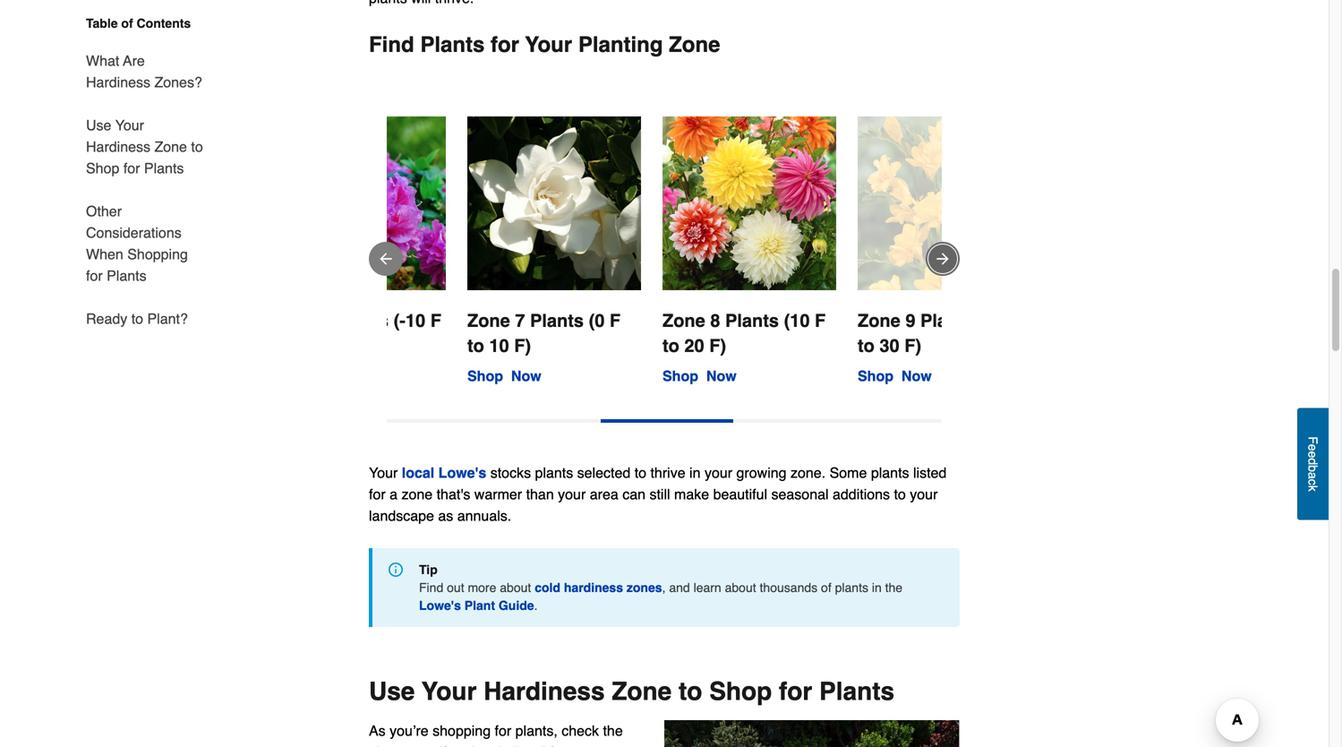Task type: locate. For each thing, give the bounding box(es) containing it.
0 horizontal spatial listed
[[512, 744, 546, 747]]

your right than
[[558, 486, 586, 502]]

2 e from the top
[[1307, 451, 1321, 458]]

zone 7 plants (0 f to 10 f)
[[468, 310, 621, 356]]

shop up a garden bed with lemon sedum and blossoms of pink armeria and purple salvia. "image"
[[710, 677, 772, 706]]

when
[[86, 246, 123, 262]]

are
[[123, 52, 145, 69]]

now for 10
[[511, 368, 542, 384]]

zone 6 plants (-10 f to 0 f)
[[272, 310, 442, 356]]

plants inside "zone 6 plants (-10 f to 0 f)"
[[335, 310, 389, 331]]

listed right some
[[914, 464, 947, 481]]

lowe's down out
[[419, 598, 461, 613]]

f)
[[309, 335, 326, 356], [514, 335, 531, 356], [710, 335, 727, 356], [905, 335, 922, 356]]

f) inside zone 9 plants (20 f to 30 f)
[[905, 335, 922, 356]]

0 horizontal spatial about
[[500, 580, 531, 595]]

hardiness inside what are hardiness zones?
[[86, 74, 151, 90]]

3 now from the left
[[902, 368, 932, 384]]

plants right thousands at bottom
[[835, 580, 869, 595]]

1 vertical spatial listed
[[512, 744, 546, 747]]

considerations
[[86, 224, 182, 241]]

0 vertical spatial use
[[86, 117, 111, 133]]

the inside as you're shopping for plants, check the plant tags. if a plant is listed for
[[603, 722, 623, 739]]

learn
[[694, 580, 722, 595]]

4 f) from the left
[[905, 335, 922, 356]]

shop  now for 20
[[663, 368, 737, 384]]

1 horizontal spatial listed
[[914, 464, 947, 481]]

plants inside the other considerations when shopping for plants
[[107, 267, 147, 284]]

plants up additions
[[871, 464, 910, 481]]

2 horizontal spatial a
[[1307, 472, 1321, 479]]

shop  now link down 7
[[468, 368, 542, 384]]

shop  now link for 20
[[663, 368, 737, 384]]

8
[[711, 310, 721, 331]]

zone inside "zone 6 plants (-10 f to 0 f)"
[[272, 310, 315, 331]]

1 vertical spatial use
[[369, 677, 415, 706]]

1 vertical spatial of
[[821, 580, 832, 595]]

10
[[406, 310, 426, 331], [489, 335, 509, 356]]

plants,
[[516, 722, 558, 739]]

e up b
[[1307, 451, 1321, 458]]

0 horizontal spatial shop  now link
[[468, 368, 542, 384]]

2 f) from the left
[[514, 335, 531, 356]]

f up d
[[1307, 436, 1321, 444]]

shop up other
[[86, 160, 119, 176]]

can
[[623, 486, 646, 502]]

3 f) from the left
[[710, 335, 727, 356]]

1 horizontal spatial shop  now
[[663, 368, 737, 384]]

your left planting
[[525, 32, 573, 57]]

f) right '30'
[[905, 335, 922, 356]]

1 vertical spatial the
[[603, 722, 623, 739]]

f) for zone 7 plants (0 f to 10 f)
[[514, 335, 531, 356]]

f right (10
[[815, 310, 826, 331]]

if
[[439, 744, 447, 747]]

as
[[369, 722, 386, 739]]

cold hardiness zones link
[[535, 580, 663, 595]]

0 horizontal spatial the
[[603, 722, 623, 739]]

of right table
[[121, 16, 133, 30]]

1 now from the left
[[511, 368, 542, 384]]

shop  now down 7
[[468, 368, 542, 384]]

in right thousands at bottom
[[872, 580, 882, 595]]

your
[[705, 464, 733, 481], [558, 486, 586, 502], [910, 486, 938, 502]]

e up d
[[1307, 444, 1321, 451]]

0 horizontal spatial in
[[690, 464, 701, 481]]

plants
[[535, 464, 573, 481], [871, 464, 910, 481], [835, 580, 869, 595]]

shop  now link down 20
[[663, 368, 737, 384]]

1 horizontal spatial in
[[872, 580, 882, 595]]

use up as
[[369, 677, 415, 706]]

use your hardiness zone to shop for plants
[[86, 117, 203, 176], [369, 677, 895, 706]]

1 horizontal spatial your
[[705, 464, 733, 481]]

2 horizontal spatial shop  now link
[[858, 368, 932, 384]]

zone
[[669, 32, 721, 57], [155, 138, 187, 155], [272, 310, 315, 331], [468, 310, 510, 331], [663, 310, 706, 331], [858, 310, 901, 331], [612, 677, 672, 706]]

0 vertical spatial listed
[[914, 464, 947, 481]]

shopping
[[127, 246, 188, 262]]

a garden bed with lemon sedum and blossoms of pink armeria and purple salvia. image
[[665, 720, 960, 747]]

of
[[121, 16, 133, 30], [821, 580, 832, 595]]

listed
[[914, 464, 947, 481], [512, 744, 546, 747]]

your down what are hardiness zones? on the top left
[[115, 117, 144, 133]]

shop  now
[[468, 368, 542, 384], [663, 368, 737, 384], [858, 368, 932, 384]]

now down zone 9 plants (20 f to 30 f)
[[902, 368, 932, 384]]

1 vertical spatial hardiness
[[86, 138, 151, 155]]

shop
[[86, 160, 119, 176], [710, 677, 772, 706]]

what are hardiness zones? link
[[86, 39, 206, 104]]

scrollbar
[[601, 419, 734, 423]]

planting
[[579, 32, 663, 57]]

(10
[[784, 310, 810, 331]]

listed down plants, at the left of the page
[[512, 744, 546, 747]]

hardiness down what
[[86, 74, 151, 90]]

other considerations when shopping for plants link
[[86, 190, 206, 297]]

listed inside 'stocks plants selected to thrive in your growing zone. some plants listed for a zone that's warmer than your area can still make beautiful seasonal additions to your landscape as annuals.'
[[914, 464, 947, 481]]

f for zone 9 plants (20 f to 30 f)
[[1011, 310, 1021, 331]]

now down zone 7 plants (0 f to 10 f)
[[511, 368, 542, 384]]

1 horizontal spatial the
[[886, 580, 903, 595]]

1 vertical spatial use your hardiness zone to shop for plants
[[369, 677, 895, 706]]

about right learn on the right bottom of page
[[725, 580, 757, 595]]

3 shop  now from the left
[[858, 368, 932, 384]]

f) down 7
[[514, 335, 531, 356]]

your
[[525, 32, 573, 57], [115, 117, 144, 133], [369, 464, 398, 481], [422, 677, 477, 706]]

use your hardiness zone to shop for plants up the check
[[369, 677, 895, 706]]

f right (0
[[610, 310, 621, 331]]

f) right 20
[[710, 335, 727, 356]]

a inside button
[[1307, 472, 1321, 479]]

use
[[86, 117, 111, 133], [369, 677, 415, 706]]

hardiness for what are hardiness zones? link
[[86, 74, 151, 90]]

c
[[1307, 479, 1321, 485]]

0 horizontal spatial shop  now
[[468, 368, 542, 384]]

0 horizontal spatial shop
[[86, 160, 119, 176]]

2 shop  now link from the left
[[663, 368, 737, 384]]

0 horizontal spatial a
[[390, 486, 398, 502]]

a inside 'stocks plants selected to thrive in your growing zone. some plants listed for a zone that's warmer than your area can still make beautiful seasonal additions to your landscape as annuals.'
[[390, 486, 398, 502]]

in up make
[[690, 464, 701, 481]]

2 horizontal spatial now
[[902, 368, 932, 384]]

0 vertical spatial 10
[[406, 310, 426, 331]]

seasonal
[[772, 486, 829, 502]]

2 vertical spatial a
[[451, 744, 459, 747]]

zone
[[402, 486, 433, 502]]

the inside tip find out more about cold hardiness zones , and learn about thousands of plants in the lowe's plant guide .
[[886, 580, 903, 595]]

stocks plants selected to thrive in your growing zone. some plants listed for a zone that's warmer than your area can still make beautiful seasonal additions to your landscape as annuals.
[[369, 464, 947, 524]]

f inside "zone 6 plants (-10 f to 0 f)"
[[431, 310, 442, 331]]

0 vertical spatial the
[[886, 580, 903, 595]]

your up beautiful
[[705, 464, 733, 481]]

0 horizontal spatial plant
[[369, 744, 400, 747]]

1 horizontal spatial of
[[821, 580, 832, 595]]

0 horizontal spatial use
[[86, 117, 111, 133]]

tip find out more about cold hardiness zones , and learn about thousands of plants in the lowe's plant guide .
[[419, 562, 903, 613]]

f right (20
[[1011, 310, 1021, 331]]

1 horizontal spatial 10
[[489, 335, 509, 356]]

0 vertical spatial of
[[121, 16, 133, 30]]

additions
[[833, 486, 890, 502]]

(20
[[980, 310, 1006, 331]]

what are hardiness zones?
[[86, 52, 202, 90]]

0 vertical spatial use your hardiness zone to shop for plants
[[86, 117, 203, 176]]

find inside tip find out more about cold hardiness zones , and learn about thousands of plants in the lowe's plant guide .
[[419, 580, 444, 595]]

0 vertical spatial hardiness
[[86, 74, 151, 90]]

of right thousands at bottom
[[821, 580, 832, 595]]

9
[[906, 310, 916, 331]]

0 horizontal spatial now
[[511, 368, 542, 384]]

plants inside zone 7 plants (0 f to 10 f)
[[530, 310, 584, 331]]

plant down as
[[369, 744, 400, 747]]

0 vertical spatial shop
[[86, 160, 119, 176]]

use inside "use your hardiness zone to shop for plants"
[[86, 117, 111, 133]]

0 horizontal spatial 10
[[406, 310, 426, 331]]

hardiness up other
[[86, 138, 151, 155]]

1 vertical spatial in
[[872, 580, 882, 595]]

now for 30
[[902, 368, 932, 384]]

1 horizontal spatial use your hardiness zone to shop for plants
[[369, 677, 895, 706]]

1 vertical spatial find
[[419, 580, 444, 595]]

1 horizontal spatial shop  now link
[[663, 368, 737, 384]]

about
[[500, 580, 531, 595], [725, 580, 757, 595]]

your local lowe's
[[369, 464, 487, 481]]

f) inside the "zone 8 plants (10 f to 20 f)"
[[710, 335, 727, 356]]

1 e from the top
[[1307, 444, 1321, 451]]

for inside "use your hardiness zone to shop for plants"
[[123, 160, 140, 176]]

in inside 'stocks plants selected to thrive in your growing zone. some plants listed for a zone that's warmer than your area can still make beautiful seasonal additions to your landscape as annuals.'
[[690, 464, 701, 481]]

plants
[[420, 32, 485, 57], [144, 160, 184, 176], [107, 267, 147, 284], [335, 310, 389, 331], [530, 310, 584, 331], [726, 310, 779, 331], [921, 310, 975, 331], [820, 677, 895, 706]]

listed inside as you're shopping for plants, check the plant tags. if a plant is listed for
[[512, 744, 546, 747]]

3 shop  now link from the left
[[858, 368, 932, 384]]

1 horizontal spatial about
[[725, 580, 757, 595]]

to inside "zone 6 plants (-10 f to 0 f)"
[[272, 335, 289, 356]]

f right (-
[[431, 310, 442, 331]]

plants up than
[[535, 464, 573, 481]]

1 horizontal spatial shop
[[710, 677, 772, 706]]

2 shop  now from the left
[[663, 368, 737, 384]]

area
[[590, 486, 619, 502]]

plants inside zone 9 plants (20 f to 30 f)
[[921, 310, 975, 331]]

for
[[491, 32, 520, 57], [123, 160, 140, 176], [86, 267, 103, 284], [369, 486, 386, 502], [779, 677, 813, 706], [495, 722, 512, 739], [550, 744, 567, 747]]

f inside zone 7 plants (0 f to 10 f)
[[610, 310, 621, 331]]

1 vertical spatial 10
[[489, 335, 509, 356]]

6
[[320, 310, 330, 331]]

find
[[369, 32, 414, 57], [419, 580, 444, 595]]

0 vertical spatial find
[[369, 32, 414, 57]]

now
[[511, 368, 542, 384], [707, 368, 737, 384], [902, 368, 932, 384]]

f for zone 7 plants (0 f to 10 f)
[[610, 310, 621, 331]]

0 vertical spatial in
[[690, 464, 701, 481]]

use down what
[[86, 117, 111, 133]]

for inside 'stocks plants selected to thrive in your growing zone. some plants listed for a zone that's warmer than your area can still make beautiful seasonal additions to your landscape as annuals.'
[[369, 486, 386, 502]]

f inside zone 9 plants (20 f to 30 f)
[[1011, 310, 1021, 331]]

a up landscape
[[390, 486, 398, 502]]

2 horizontal spatial shop  now
[[858, 368, 932, 384]]

f inside the "zone 8 plants (10 f to 20 f)"
[[815, 310, 826, 331]]

1 f) from the left
[[309, 335, 326, 356]]

shop  now down 20
[[663, 368, 737, 384]]

shop  now link
[[468, 368, 542, 384], [663, 368, 737, 384], [858, 368, 932, 384]]

f) right the '0'
[[309, 335, 326, 356]]

hardiness up plants, at the left of the page
[[484, 677, 605, 706]]

what
[[86, 52, 119, 69]]

thrive
[[651, 464, 686, 481]]

0 vertical spatial a
[[1307, 472, 1321, 479]]

2 now from the left
[[707, 368, 737, 384]]

1 vertical spatial a
[[390, 486, 398, 502]]

1 horizontal spatial a
[[451, 744, 459, 747]]

thousands
[[760, 580, 818, 595]]

your left local
[[369, 464, 398, 481]]

0 horizontal spatial find
[[369, 32, 414, 57]]

shop  now link down '30'
[[858, 368, 932, 384]]

ready to plant? link
[[86, 297, 188, 330]]

1 vertical spatial shop
[[710, 677, 772, 706]]

plant
[[369, 744, 400, 747], [463, 744, 494, 747]]

2 about from the left
[[725, 580, 757, 595]]

lowe's up that's
[[439, 464, 487, 481]]

lowe's
[[439, 464, 487, 481], [419, 598, 461, 613]]

1 horizontal spatial plants
[[835, 580, 869, 595]]

1 shop  now link from the left
[[468, 368, 542, 384]]

tip
[[419, 562, 438, 577]]

1 shop  now from the left
[[468, 368, 542, 384]]

.
[[534, 598, 538, 613]]

check
[[562, 722, 599, 739]]

some
[[830, 464, 867, 481]]

1 vertical spatial lowe's
[[419, 598, 461, 613]]

f) inside zone 7 plants (0 f to 10 f)
[[514, 335, 531, 356]]

now down the "zone 8 plants (10 f to 20 f)"
[[707, 368, 737, 384]]

f
[[431, 310, 442, 331], [610, 310, 621, 331], [815, 310, 826, 331], [1011, 310, 1021, 331], [1307, 436, 1321, 444]]

to inside zone 7 plants (0 f to 10 f)
[[468, 335, 485, 356]]

plant down shopping
[[463, 744, 494, 747]]

1 horizontal spatial now
[[707, 368, 737, 384]]

your right additions
[[910, 486, 938, 502]]

shop  now down '30'
[[858, 368, 932, 384]]

cold
[[535, 580, 561, 595]]

hardiness inside use your hardiness zone to shop for plants link
[[86, 138, 151, 155]]

info image
[[389, 562, 403, 577]]

a up the k
[[1307, 472, 1321, 479]]

zone inside the "zone 8 plants (10 f to 20 f)"
[[663, 310, 706, 331]]

zone inside zone 9 plants (20 f to 30 f)
[[858, 310, 901, 331]]

1 horizontal spatial plant
[[463, 744, 494, 747]]

that's
[[437, 486, 471, 502]]

0 horizontal spatial use your hardiness zone to shop for plants
[[86, 117, 203, 176]]

1 horizontal spatial find
[[419, 580, 444, 595]]

a right if
[[451, 744, 459, 747]]

use your hardiness zone to shop for plants down zones? on the left top of page
[[86, 117, 203, 176]]

hardiness
[[86, 74, 151, 90], [86, 138, 151, 155], [484, 677, 605, 706]]

about up guide
[[500, 580, 531, 595]]

10 inside zone 7 plants (0 f to 10 f)
[[489, 335, 509, 356]]

in
[[690, 464, 701, 481], [872, 580, 882, 595]]



Task type: vqa. For each thing, say whether or not it's contained in the screenshot.
second kitchenaid.com from the top
no



Task type: describe. For each thing, give the bounding box(es) containing it.
arrow left image
[[377, 250, 395, 268]]

0 horizontal spatial plants
[[535, 464, 573, 481]]

other considerations when shopping for plants
[[86, 203, 188, 284]]

shop  now link for 30
[[858, 368, 932, 384]]

guide
[[499, 598, 534, 613]]

more
[[468, 580, 497, 595]]

f for zone 8 plants (10 f to 20 f)
[[815, 310, 826, 331]]

to inside "ready to plant?" link
[[131, 310, 143, 327]]

shop  now for 10
[[468, 368, 542, 384]]

hardiness for use your hardiness zone to shop for plants link on the top left of the page
[[86, 138, 151, 155]]

1 horizontal spatial use
[[369, 677, 415, 706]]

20
[[685, 335, 705, 356]]

f) for zone 9 plants (20 f to 30 f)
[[905, 335, 922, 356]]

table
[[86, 16, 118, 30]]

plant?
[[147, 310, 188, 327]]

0 vertical spatial lowe's
[[439, 464, 487, 481]]

your up shopping
[[422, 677, 477, 706]]

selected
[[577, 464, 631, 481]]

for inside the other considerations when shopping for plants
[[86, 267, 103, 284]]

2 vertical spatial hardiness
[[484, 677, 605, 706]]

(0
[[589, 310, 605, 331]]

growing
[[737, 464, 787, 481]]

shop  now link for 10
[[468, 368, 542, 384]]

to inside use your hardiness zone to shop for plants link
[[191, 138, 203, 155]]

f) for zone 8 plants (10 f to 20 f)
[[710, 335, 727, 356]]

local
[[402, 464, 435, 481]]

zone 8 plants (10 f to 20 f)
[[663, 310, 826, 356]]

d
[[1307, 458, 1321, 465]]

plant
[[465, 598, 495, 613]]

k
[[1307, 485, 1321, 491]]

2 horizontal spatial plants
[[871, 464, 910, 481]]

use your hardiness zone to shop for plants inside use your hardiness zone to shop for plants link
[[86, 117, 203, 176]]

as you're shopping for plants, check the plant tags. if a plant is listed for 
[[369, 722, 643, 747]]

shop inside table of contents element
[[86, 160, 119, 176]]

ready to plant?
[[86, 310, 188, 327]]

f e e d b a c k button
[[1298, 408, 1329, 520]]

(-
[[394, 310, 406, 331]]

table of contents
[[86, 16, 191, 30]]

f e e d b a c k
[[1307, 436, 1321, 491]]

as
[[438, 507, 454, 524]]

shopping
[[433, 722, 491, 739]]

annuals.
[[458, 507, 512, 524]]

local lowe's link
[[402, 464, 487, 481]]

0 horizontal spatial of
[[121, 16, 133, 30]]

30
[[880, 335, 900, 356]]

f inside button
[[1307, 436, 1321, 444]]

yellow freesias blooming in a garden bed. image
[[858, 116, 1032, 290]]

1 plant from the left
[[369, 744, 400, 747]]

is
[[498, 744, 509, 747]]

a inside as you're shopping for plants, check the plant tags. if a plant is listed for
[[451, 744, 459, 747]]

arrow right image
[[934, 250, 952, 268]]

zones
[[627, 580, 663, 595]]

other
[[86, 203, 122, 219]]

contents
[[137, 16, 191, 30]]

2 plant from the left
[[463, 744, 494, 747]]

and
[[669, 580, 690, 595]]

f) inside "zone 6 plants (-10 f to 0 f)"
[[309, 335, 326, 356]]

of inside tip find out more about cold hardiness zones , and learn about thousands of plants in the lowe's plant guide .
[[821, 580, 832, 595]]

zones?
[[155, 74, 202, 90]]

7
[[515, 310, 525, 331]]

zone inside use your hardiness zone to shop for plants link
[[155, 138, 187, 155]]

0 horizontal spatial your
[[558, 486, 586, 502]]

to inside zone 9 plants (20 f to 30 f)
[[858, 335, 875, 356]]

a close-up of purple azalea blooms. image
[[272, 116, 446, 290]]

lowe's inside tip find out more about cold hardiness zones , and learn about thousands of plants in the lowe's plant guide .
[[419, 598, 461, 613]]

your inside table of contents element
[[115, 117, 144, 133]]

zone.
[[791, 464, 826, 481]]

you're
[[390, 722, 429, 739]]

still
[[650, 486, 671, 502]]

0
[[294, 335, 304, 356]]

table of contents element
[[72, 14, 206, 330]]

stocks
[[491, 464, 531, 481]]

a close-up of a white gardenia bloom. image
[[468, 116, 641, 290]]

a close-up of red, yellow, orange and white dahlia blooms. image
[[663, 116, 837, 290]]

to inside the "zone 8 plants (10 f to 20 f)"
[[663, 335, 680, 356]]

hardiness
[[564, 580, 623, 595]]

now for 20
[[707, 368, 737, 384]]

plants inside tip find out more about cold hardiness zones , and learn about thousands of plants in the lowe's plant guide .
[[835, 580, 869, 595]]

than
[[526, 486, 554, 502]]

1 about from the left
[[500, 580, 531, 595]]

b
[[1307, 465, 1321, 472]]

zone 9 plants (20 f to 30 f)
[[858, 310, 1021, 356]]

beautiful
[[714, 486, 768, 502]]

tags.
[[404, 744, 435, 747]]

10 inside "zone 6 plants (-10 f to 0 f)"
[[406, 310, 426, 331]]

in inside tip find out more about cold hardiness zones , and learn about thousands of plants in the lowe's plant guide .
[[872, 580, 882, 595]]

find plants for your planting zone
[[369, 32, 721, 57]]

make
[[675, 486, 710, 502]]

lowe's plant guide link
[[419, 598, 534, 613]]

shop  now for 30
[[858, 368, 932, 384]]

zone inside zone 7 plants (0 f to 10 f)
[[468, 310, 510, 331]]

plants inside the "zone 8 plants (10 f to 20 f)"
[[726, 310, 779, 331]]

warmer
[[475, 486, 522, 502]]

out
[[447, 580, 465, 595]]

use your hardiness zone to shop for plants link
[[86, 104, 206, 190]]

ready
[[86, 310, 127, 327]]

,
[[663, 580, 666, 595]]

landscape
[[369, 507, 434, 524]]

2 horizontal spatial your
[[910, 486, 938, 502]]



